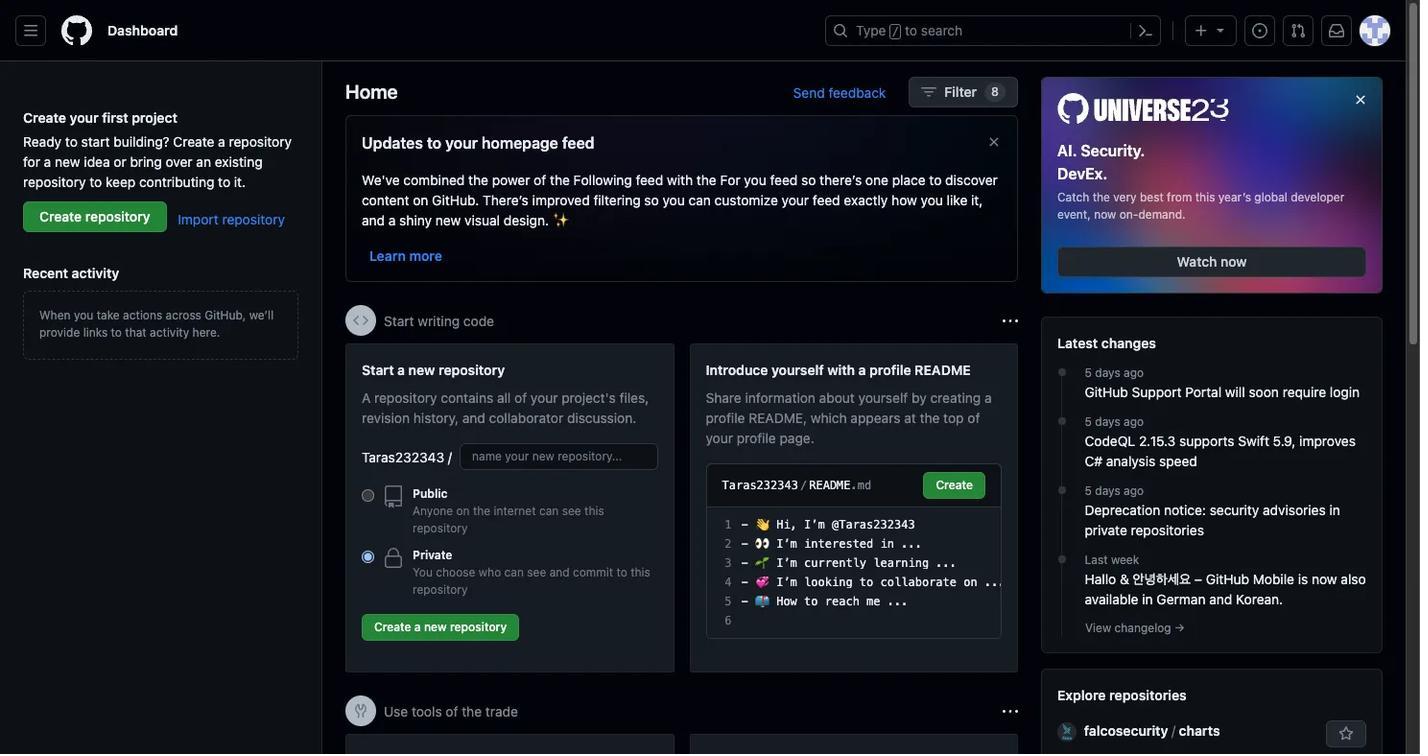 Task type: vqa. For each thing, say whether or not it's contained in the screenshot.


Task type: locate. For each thing, give the bounding box(es) containing it.
0 vertical spatial dot fill image
[[1054, 364, 1070, 380]]

the up the improved in the left of the page
[[550, 172, 570, 188]]

can left customize
[[689, 192, 711, 208]]

ago for codeql
[[1124, 414, 1144, 429]]

share
[[706, 390, 742, 406]]

universe23 image
[[1058, 93, 1230, 123]]

see
[[562, 504, 581, 518], [527, 565, 547, 580]]

0 vertical spatial so
[[802, 172, 816, 188]]

1 horizontal spatial github
[[1206, 571, 1250, 587]]

1 horizontal spatial this
[[631, 565, 651, 580]]

1 ago from the top
[[1124, 365, 1144, 380]]

ago up 2.15.3
[[1124, 414, 1144, 429]]

explore
[[1058, 687, 1106, 703]]

of right all
[[515, 390, 527, 406]]

and left korean.
[[1210, 591, 1233, 607]]

1 days from the top
[[1096, 365, 1121, 380]]

a down content
[[389, 212, 396, 228]]

can
[[689, 192, 711, 208], [539, 504, 559, 518], [505, 565, 524, 580]]

1 vertical spatial start
[[362, 362, 394, 378]]

new inside we've combined the power of the following feed with the for you feed so there's one place to discover content on github. there's improved filtering so you can customize your feed exactly how you like it, and a shiny new visual design. ✨
[[436, 212, 461, 228]]

repository down anyone
[[413, 521, 468, 536]]

days up 'codeql'
[[1096, 414, 1121, 429]]

ago inside 5 days ago github support portal will soon require login
[[1124, 365, 1144, 380]]

5 for github support portal will soon require login
[[1085, 365, 1092, 380]]

1 vertical spatial readme
[[809, 479, 851, 492]]

1 vertical spatial ago
[[1124, 414, 1144, 429]]

0 horizontal spatial in
[[881, 538, 895, 551]]

0 vertical spatial can
[[689, 192, 711, 208]]

1 horizontal spatial so
[[802, 172, 816, 188]]

2 - from the top
[[742, 538, 748, 551]]

so left "there's"
[[802, 172, 816, 188]]

github inside last week hallo & 안녕하세요 – github mobile is now also available in german and korean.
[[1206, 571, 1250, 587]]

project's
[[562, 390, 616, 406]]

1 vertical spatial so
[[645, 192, 659, 208]]

a up revision
[[398, 362, 405, 378]]

can inside private you choose who can see and commit to this repository
[[505, 565, 524, 580]]

the inside ai. security. devex. catch the very best from this year's global developer event, now on-demand.
[[1093, 190, 1111, 204]]

can inside we've combined the power of the following feed with the for you feed so there's one place to discover content on github. there's improved filtering so you can customize your feed exactly how you like it, and a shiny new visual design. ✨
[[689, 192, 711, 208]]

view changelog →
[[1086, 621, 1185, 635]]

how
[[892, 192, 918, 208]]

for
[[23, 154, 40, 170]]

on inside 1 - 👋 hi, i'm @taras232343 2 - 👀 i'm interested in ... 3 - 🌱 i'm currently learning ... 4 - 💞️ i'm looking to collaborate on ... 5 - 📫 how to reach me ... 6
[[964, 576, 978, 589]]

0 vertical spatial readme
[[915, 362, 971, 378]]

feed down "there's"
[[813, 192, 841, 208]]

create up ready
[[23, 109, 66, 126]]

5 up 'codeql'
[[1085, 414, 1092, 429]]

yourself inside share information about yourself by creating a profile readme, which appears at the top of your profile page.
[[859, 390, 908, 406]]

devex.
[[1058, 165, 1108, 182]]

the
[[469, 172, 489, 188], [550, 172, 570, 188], [697, 172, 717, 188], [1093, 190, 1111, 204], [920, 410, 940, 426], [473, 504, 491, 518], [462, 703, 482, 719]]

2
[[725, 538, 732, 551]]

to inside we've combined the power of the following feed with the for you feed so there's one place to discover content on github. there's improved filtering so you can customize your feed exactly how you like it, and a shiny new visual design. ✨
[[930, 172, 942, 188]]

None radio
[[362, 490, 374, 502]]

0 vertical spatial start
[[384, 312, 414, 329]]

dot fill image up dot fill image
[[1054, 413, 1070, 429]]

to right 'commit'
[[617, 565, 628, 580]]

ago for github
[[1124, 365, 1144, 380]]

ai. security. devex. catch the very best from this year's global developer event, now on-demand.
[[1058, 142, 1345, 221]]

create for create repository
[[39, 208, 82, 225]]

3 dot fill image from the top
[[1054, 552, 1070, 567]]

now left on-
[[1094, 207, 1117, 221]]

readme up creating
[[915, 362, 971, 378]]

on
[[413, 192, 429, 208], [456, 504, 470, 518], [964, 576, 978, 589]]

ready
[[23, 133, 62, 150]]

of right power
[[534, 172, 546, 188]]

/ inside introduce yourself with a profile readme element
[[801, 479, 808, 492]]

german
[[1157, 591, 1206, 607]]

1 horizontal spatial taras232343
[[722, 479, 799, 492]]

that
[[125, 325, 147, 340]]

new inside button
[[424, 620, 447, 635]]

repository up revision
[[374, 390, 437, 406]]

💞️
[[755, 576, 770, 589]]

... right collaborate
[[985, 576, 1006, 589]]

5 for codeql 2.15.3 supports swift 5.9, improves c# analysis speed
[[1085, 414, 1092, 429]]

so right filtering
[[645, 192, 659, 208]]

in down @taras232343
[[881, 538, 895, 551]]

start up a
[[362, 362, 394, 378]]

this up 'commit'
[[585, 504, 604, 518]]

repositories down notice:
[[1131, 522, 1205, 538]]

0 vertical spatial on
[[413, 192, 429, 208]]

1 dot fill image from the top
[[1054, 364, 1070, 380]]

c#
[[1085, 453, 1103, 469]]

None radio
[[362, 551, 374, 563]]

in inside 5 days ago deprecation notice: security advisories in private repositories
[[1330, 502, 1341, 518]]

use
[[384, 703, 408, 719]]

to right place
[[930, 172, 942, 188]]

profile
[[870, 362, 912, 378], [706, 410, 745, 426], [737, 430, 776, 446]]

introduce
[[706, 362, 768, 378]]

a
[[362, 390, 371, 406]]

0 vertical spatial yourself
[[772, 362, 824, 378]]

now
[[1094, 207, 1117, 221], [1221, 253, 1247, 269], [1312, 571, 1338, 587]]

github down the latest changes
[[1085, 384, 1129, 400]]

/ inside explore repositories navigation
[[1172, 722, 1176, 739]]

close image
[[1354, 92, 1369, 108]]

create repository link
[[23, 202, 167, 232]]

0 vertical spatial activity
[[72, 265, 119, 281]]

dot fill image for hallo & 안녕하세요 – github mobile is now also available in german and korean.
[[1054, 552, 1070, 567]]

can right who
[[505, 565, 524, 580]]

1 vertical spatial activity
[[150, 325, 189, 340]]

Repository name text field
[[460, 443, 658, 470]]

0 vertical spatial now
[[1094, 207, 1117, 221]]

2 horizontal spatial can
[[689, 192, 711, 208]]

1 horizontal spatial now
[[1221, 253, 1247, 269]]

1 horizontal spatial can
[[539, 504, 559, 518]]

activity down across
[[150, 325, 189, 340]]

start right code icon
[[384, 312, 414, 329]]

create
[[23, 109, 66, 126], [173, 133, 214, 150], [39, 208, 82, 225], [374, 620, 411, 635]]

0 vertical spatial this
[[1196, 190, 1216, 204]]

0 vertical spatial in
[[1330, 502, 1341, 518]]

developer
[[1291, 190, 1345, 204]]

watch now
[[1177, 253, 1247, 269]]

collaborator
[[489, 410, 564, 426]]

create a new repository
[[374, 620, 507, 635]]

repositories inside navigation
[[1110, 687, 1187, 703]]

activity up the "take"
[[72, 265, 119, 281]]

lock image
[[382, 547, 405, 570]]

your inside create your first project ready to start building? create a repository for a new idea or bring over an existing repository to keep contributing to it.
[[70, 109, 99, 126]]

0 horizontal spatial with
[[667, 172, 693, 188]]

none radio inside create a new repository element
[[362, 490, 374, 502]]

days inside 5 days ago github support portal will soon require login
[[1096, 365, 1121, 380]]

- right 1
[[742, 518, 748, 532]]

global
[[1255, 190, 1288, 204]]

with inside we've combined the power of the following feed with the for you feed so there's one place to discover content on github. there's improved filtering so you can customize your feed exactly how you like it, and a shiny new visual design. ✨
[[667, 172, 693, 188]]

1 vertical spatial days
[[1096, 414, 1121, 429]]

ago
[[1124, 365, 1144, 380], [1124, 414, 1144, 429], [1124, 483, 1144, 498]]

2 vertical spatial in
[[1143, 591, 1153, 607]]

0 horizontal spatial on
[[413, 192, 429, 208]]

- right 4
[[742, 576, 748, 589]]

repository inside public anyone on the internet can see this repository
[[413, 521, 468, 536]]

... up collaborate
[[936, 557, 957, 570]]

0 horizontal spatial can
[[505, 565, 524, 580]]

can inside public anyone on the internet can see this repository
[[539, 504, 559, 518]]

learn more
[[370, 248, 443, 264]]

yourself up the 'information'
[[772, 362, 824, 378]]

explore element
[[1042, 77, 1383, 755]]

0 vertical spatial repositories
[[1131, 522, 1205, 538]]

visual
[[465, 212, 500, 228]]

there's
[[483, 192, 529, 208]]

from
[[1167, 190, 1193, 204]]

0 vertical spatial see
[[562, 504, 581, 518]]

days for codeql
[[1096, 414, 1121, 429]]

a inside button
[[415, 620, 421, 635]]

2 horizontal spatial now
[[1312, 571, 1338, 587]]

appears
[[851, 410, 901, 426]]

repository down the choose
[[413, 583, 468, 597]]

why am i seeing this? image
[[1003, 704, 1018, 719]]

your inside we've combined the power of the following feed with the for you feed so there's one place to discover content on github. there's improved filtering so you can customize your feed exactly how you like it, and a shiny new visual design. ✨
[[782, 192, 809, 208]]

5 inside 5 days ago codeql 2.15.3 supports swift 5.9, improves c# analysis speed
[[1085, 414, 1092, 429]]

shiny
[[400, 212, 432, 228]]

1 horizontal spatial yourself
[[859, 390, 908, 406]]

your right customize
[[782, 192, 809, 208]]

now right is at the right bottom of the page
[[1312, 571, 1338, 587]]

2 vertical spatial dot fill image
[[1054, 552, 1070, 567]]

repositories inside 5 days ago deprecation notice: security advisories in private repositories
[[1131, 522, 1205, 538]]

with
[[667, 172, 693, 188], [828, 362, 855, 378]]

1 vertical spatial taras232343
[[722, 479, 799, 492]]

to down the "take"
[[111, 325, 122, 340]]

falcosecurity
[[1085, 722, 1169, 739]]

how
[[777, 595, 798, 609]]

taras232343
[[362, 449, 445, 465], [722, 479, 799, 492]]

1 vertical spatial dot fill image
[[1054, 413, 1070, 429]]

5 days ago deprecation notice: security advisories in private repositories
[[1085, 483, 1341, 538]]

on up "shiny"
[[413, 192, 429, 208]]

2 vertical spatial can
[[505, 565, 524, 580]]

1 vertical spatial this
[[585, 504, 604, 518]]

and down contains
[[462, 410, 486, 426]]

2 days from the top
[[1096, 414, 1121, 429]]

collaborate
[[881, 576, 957, 589]]

and left 'commit'
[[550, 565, 570, 580]]

1 vertical spatial github
[[1206, 571, 1250, 587]]

see inside private you choose who can see and commit to this repository
[[527, 565, 547, 580]]

- left '📫'
[[742, 595, 748, 609]]

plus image
[[1194, 23, 1210, 38]]

filter
[[945, 84, 977, 100]]

profile down share
[[706, 410, 745, 426]]

2 ago from the top
[[1124, 414, 1144, 429]]

/ inside type / to search
[[892, 25, 899, 38]]

start writing code
[[384, 312, 494, 329]]

1 horizontal spatial with
[[828, 362, 855, 378]]

the up the github.
[[469, 172, 489, 188]]

0 horizontal spatial activity
[[72, 265, 119, 281]]

repositories up falcosecurity / charts
[[1110, 687, 1187, 703]]

taras232343 up repo image
[[362, 449, 445, 465]]

start inside create a new repository element
[[362, 362, 394, 378]]

0 vertical spatial days
[[1096, 365, 1121, 380]]

internet
[[494, 504, 536, 518]]

commit
[[573, 565, 613, 580]]

this inside private you choose who can see and commit to this repository
[[631, 565, 651, 580]]

- right 3
[[742, 557, 748, 570]]

1 vertical spatial can
[[539, 504, 559, 518]]

your up combined
[[446, 134, 478, 152]]

ago inside 5 days ago codeql 2.15.3 supports swift 5.9, improves c# analysis speed
[[1124, 414, 1144, 429]]

0 vertical spatial with
[[667, 172, 693, 188]]

you left like at the top right of page
[[921, 192, 944, 208]]

first
[[102, 109, 128, 126]]

taras232343 inside introduce yourself with a profile readme element
[[722, 479, 799, 492]]

new up history,
[[409, 362, 435, 378]]

hallo
[[1085, 571, 1117, 587]]

0 horizontal spatial see
[[527, 565, 547, 580]]

dot fill image
[[1054, 364, 1070, 380], [1054, 413, 1070, 429], [1054, 552, 1070, 567]]

1 vertical spatial yourself
[[859, 390, 908, 406]]

profile up appears
[[870, 362, 912, 378]]

1 horizontal spatial on
[[456, 504, 470, 518]]

repository inside "a repository contains all of your project's files, revision history, and collaborator discussion."
[[374, 390, 437, 406]]

3 ago from the top
[[1124, 483, 1144, 498]]

new left the idea
[[55, 154, 80, 170]]

existing
[[215, 154, 263, 170]]

5 inside 5 days ago github support portal will soon require login
[[1085, 365, 1092, 380]]

your up "start"
[[70, 109, 99, 126]]

0 horizontal spatial this
[[585, 504, 604, 518]]

and inside private you choose who can see and commit to this repository
[[550, 565, 570, 580]]

days inside 5 days ago codeql 2.15.3 supports swift 5.9, improves c# analysis speed
[[1096, 414, 1121, 429]]

1 vertical spatial see
[[527, 565, 547, 580]]

5 inside 5 days ago deprecation notice: security advisories in private repositories
[[1085, 483, 1092, 498]]

on inside we've combined the power of the following feed with the for you feed so there's one place to discover content on github. there's improved filtering so you can customize your feed exactly how you like it, and a shiny new visual design. ✨
[[413, 192, 429, 208]]

with left for
[[667, 172, 693, 188]]

1 horizontal spatial activity
[[150, 325, 189, 340]]

0 horizontal spatial readme
[[809, 479, 851, 492]]

repositories
[[1131, 522, 1205, 538], [1110, 687, 1187, 703]]

learning
[[874, 557, 929, 570]]

notifications image
[[1330, 23, 1345, 38]]

2 vertical spatial now
[[1312, 571, 1338, 587]]

a up appears
[[859, 362, 866, 378]]

exactly
[[844, 192, 888, 208]]

readme
[[915, 362, 971, 378], [809, 479, 851, 492]]

github right the –
[[1206, 571, 1250, 587]]

your down share
[[706, 430, 733, 446]]

0 horizontal spatial now
[[1094, 207, 1117, 221]]

dot fill image left last
[[1054, 552, 1070, 567]]

creating
[[931, 390, 981, 406]]

triangle down image
[[1213, 22, 1229, 37]]

0 vertical spatial ago
[[1124, 365, 1144, 380]]

→
[[1175, 621, 1185, 635]]

5 for deprecation notice: security advisories in private repositories
[[1085, 483, 1092, 498]]

2 horizontal spatial this
[[1196, 190, 1216, 204]]

see down repository name text field
[[562, 504, 581, 518]]

0 horizontal spatial taras232343
[[362, 449, 445, 465]]

catch
[[1058, 190, 1090, 204]]

create up the an
[[173, 133, 214, 150]]

this right from
[[1196, 190, 1216, 204]]

watch
[[1177, 253, 1218, 269]]

activity
[[72, 265, 119, 281], [150, 325, 189, 340]]

git pull request image
[[1291, 23, 1306, 38]]

for
[[720, 172, 741, 188]]

available
[[1085, 591, 1139, 607]]

you inside the when you take actions across github, we'll provide links to that activity here.
[[74, 308, 93, 323]]

create for create a new repository
[[374, 620, 411, 635]]

home
[[346, 81, 398, 103]]

1 horizontal spatial in
[[1143, 591, 1153, 607]]

/ for taras232343 /
[[448, 449, 452, 465]]

activity inside the when you take actions across github, we'll provide links to that activity here.
[[150, 325, 189, 340]]

supports
[[1180, 433, 1235, 449]]

why am i seeing this? image
[[1003, 313, 1018, 329]]

view
[[1086, 621, 1112, 635]]

0 horizontal spatial yourself
[[772, 362, 824, 378]]

2 vertical spatial ago
[[1124, 483, 1144, 498]]

filter image
[[922, 84, 937, 100]]

create up "recent activity"
[[39, 208, 82, 225]]

the left 'internet' on the bottom left of the page
[[473, 504, 491, 518]]

following
[[574, 172, 632, 188]]

power
[[492, 172, 530, 188]]

of right top
[[968, 410, 980, 426]]

days inside 5 days ago deprecation notice: security advisories in private repositories
[[1096, 483, 1121, 498]]

this
[[1196, 190, 1216, 204], [585, 504, 604, 518], [631, 565, 651, 580]]

recent activity
[[23, 265, 119, 281]]

repository down keep
[[85, 208, 150, 225]]

project
[[132, 109, 178, 126]]

2 horizontal spatial in
[[1330, 502, 1341, 518]]

2 dot fill image from the top
[[1054, 413, 1070, 429]]

to left search
[[905, 22, 918, 38]]

dot fill image
[[1054, 482, 1070, 498]]

over
[[166, 154, 193, 170]]

homepage image
[[61, 15, 92, 46]]

new inside create your first project ready to start building? create a repository for a new idea or bring over an existing repository to keep contributing to it.
[[55, 154, 80, 170]]

2 vertical spatial profile
[[737, 430, 776, 446]]

1 vertical spatial now
[[1221, 253, 1247, 269]]

2 vertical spatial on
[[964, 576, 978, 589]]

taras232343 inside create a new repository element
[[362, 449, 445, 465]]

2 vertical spatial this
[[631, 565, 651, 580]]

start for start a new repository
[[362, 362, 394, 378]]

on right anyone
[[456, 504, 470, 518]]

/ inside create a new repository element
[[448, 449, 452, 465]]

2 horizontal spatial on
[[964, 576, 978, 589]]

ago up support
[[1124, 365, 1144, 380]]

profile down readme,
[[737, 430, 776, 446]]

more
[[409, 248, 443, 264]]

star this repository image
[[1339, 726, 1354, 742]]

3 days from the top
[[1096, 483, 1121, 498]]

0 horizontal spatial github
[[1085, 384, 1129, 400]]

/
[[892, 25, 899, 38], [448, 449, 452, 465], [801, 479, 808, 492], [1172, 722, 1176, 739]]

new down the github.
[[436, 212, 461, 228]]

None submit
[[924, 472, 986, 499]]

a down you
[[415, 620, 421, 635]]

0 horizontal spatial so
[[645, 192, 659, 208]]

see inside public anyone on the internet can see this repository
[[562, 504, 581, 518]]

currently
[[804, 557, 867, 570]]

1 vertical spatial repositories
[[1110, 687, 1187, 703]]

days up deprecation
[[1096, 483, 1121, 498]]

ago up deprecation
[[1124, 483, 1144, 498]]

none submit inside introduce yourself with a profile readme element
[[924, 472, 986, 499]]

create inside "link"
[[39, 208, 82, 225]]

1 vertical spatial in
[[881, 538, 895, 551]]

ago inside 5 days ago deprecation notice: security advisories in private repositories
[[1124, 483, 1144, 498]]

1 - 👋 hi, i'm @taras232343 2 - 👀 i'm interested in ... 3 - 🌱 i'm currently learning ... 4 - 💞️ i'm looking to collaborate on ... 5 - 📫 how to reach me ... 6
[[725, 518, 1006, 628]]

5 right dot fill image
[[1085, 483, 1092, 498]]

dashboard link
[[100, 15, 186, 46]]

tools image
[[353, 704, 369, 719]]

public anyone on the internet can see this repository
[[413, 487, 604, 536]]

create inside button
[[374, 620, 411, 635]]

a
[[218, 133, 225, 150], [44, 154, 51, 170], [389, 212, 396, 228], [398, 362, 405, 378], [859, 362, 866, 378], [985, 390, 992, 406], [415, 620, 421, 635]]

hi,
[[777, 518, 798, 532]]

2 vertical spatial days
[[1096, 483, 1121, 498]]

0 vertical spatial taras232343
[[362, 449, 445, 465]]

...
[[902, 538, 922, 551], [936, 557, 957, 570], [985, 576, 1006, 589], [888, 595, 909, 609]]

with up about at the right
[[828, 362, 855, 378]]

days for github
[[1096, 365, 1121, 380]]

0 vertical spatial github
[[1085, 384, 1129, 400]]

1 vertical spatial on
[[456, 504, 470, 518]]

in right advisories
[[1330, 502, 1341, 518]]

see right who
[[527, 565, 547, 580]]

/ left 'charts'
[[1172, 722, 1176, 739]]

2.15.3
[[1139, 433, 1176, 449]]

1 horizontal spatial see
[[562, 504, 581, 518]]

days down the latest changes
[[1096, 365, 1121, 380]]

/ down page.
[[801, 479, 808, 492]]

taras232343 for taras232343 /
[[362, 449, 445, 465]]

repository down who
[[450, 620, 507, 635]]

create down lock 'image'
[[374, 620, 411, 635]]

a right creating
[[985, 390, 992, 406]]



Task type: describe. For each thing, give the bounding box(es) containing it.
or
[[114, 154, 126, 170]]

also
[[1341, 571, 1367, 587]]

start a new repository
[[362, 362, 505, 378]]

provide
[[39, 325, 80, 340]]

best
[[1140, 190, 1164, 204]]

you right filtering
[[663, 192, 685, 208]]

x image
[[987, 134, 1002, 150]]

1 vertical spatial profile
[[706, 410, 745, 426]]

start
[[81, 133, 110, 150]]

actions
[[123, 308, 162, 323]]

to up the me at the right of page
[[860, 576, 874, 589]]

feed up filtering
[[636, 172, 664, 188]]

... up learning
[[902, 538, 922, 551]]

8
[[992, 84, 999, 99]]

private
[[1085, 522, 1128, 538]]

github inside 5 days ago github support portal will soon require login
[[1085, 384, 1129, 400]]

changelog
[[1115, 621, 1172, 635]]

type
[[856, 22, 887, 38]]

a inside we've combined the power of the following feed with the for you feed so there's one place to discover content on github. there's improved filtering so you can customize your feed exactly how you like it, and a shiny new visual design. ✨
[[389, 212, 396, 228]]

create for create your first project ready to start building? create a repository for a new idea or bring over an existing repository to keep contributing to it.
[[23, 109, 66, 126]]

to right how
[[804, 595, 818, 609]]

updates to your homepage feed
[[362, 134, 595, 152]]

the inside share information about yourself by creating a profile readme, which appears at the top of your profile page.
[[920, 410, 940, 426]]

keep
[[106, 174, 136, 190]]

create your first project ready to start building? create a repository for a new idea or bring over an existing repository to keep contributing to it.
[[23, 109, 292, 190]]

watch now link
[[1058, 246, 1367, 277]]

which
[[811, 410, 847, 426]]

information
[[745, 390, 816, 406]]

code
[[464, 312, 494, 329]]

login
[[1330, 384, 1360, 400]]

of inside share information about yourself by creating a profile readme, which appears at the top of your profile page.
[[968, 410, 980, 426]]

the left for
[[697, 172, 717, 188]]

a up existing
[[218, 133, 225, 150]]

swift
[[1239, 433, 1270, 449]]

📫
[[755, 595, 770, 609]]

this inside public anyone on the internet can see this repository
[[585, 504, 604, 518]]

and inside we've combined the power of the following feed with the for you feed so there's one place to discover content on github. there's improved filtering so you can customize your feed exactly how you like it, and a shiny new visual design. ✨
[[362, 212, 385, 228]]

demand.
[[1139, 207, 1186, 221]]

1 vertical spatial with
[[828, 362, 855, 378]]

i'm up how
[[777, 576, 798, 589]]

recent
[[23, 265, 68, 281]]

deprecation
[[1085, 502, 1161, 518]]

start for start writing code
[[384, 312, 414, 329]]

mobile
[[1253, 571, 1295, 587]]

now inside ai. security. devex. catch the very best from this year's global developer event, now on-demand.
[[1094, 207, 1117, 221]]

create a new repository button
[[362, 614, 520, 641]]

files,
[[620, 390, 649, 406]]

repository inside "link"
[[85, 208, 150, 225]]

to left it.
[[218, 174, 230, 190]]

your inside "a repository contains all of your project's files, revision history, and collaborator discussion."
[[531, 390, 558, 406]]

/ for taras232343 / readme .md
[[801, 479, 808, 492]]

4 - from the top
[[742, 576, 748, 589]]

repository inside private you choose who can see and commit to this repository
[[413, 583, 468, 597]]

require
[[1283, 384, 1327, 400]]

we'll
[[249, 308, 274, 323]]

this inside ai. security. devex. catch the very best from this year's global developer event, now on-demand.
[[1196, 190, 1216, 204]]

@falcosecurity profile image
[[1058, 723, 1077, 742]]

... right the me at the right of page
[[888, 595, 909, 609]]

explore repositories navigation
[[1042, 669, 1383, 755]]

anyone
[[413, 504, 453, 518]]

latest
[[1058, 335, 1098, 351]]

to up combined
[[427, 134, 442, 152]]

create repository
[[39, 208, 150, 225]]

3
[[725, 557, 732, 570]]

to inside the when you take actions across github, we'll provide links to that activity here.
[[111, 325, 122, 340]]

send
[[793, 84, 825, 100]]

search
[[921, 22, 963, 38]]

revision
[[362, 410, 410, 426]]

github.
[[432, 192, 479, 208]]

dot fill image for codeql 2.15.3 supports swift 5.9, improves c# analysis speed
[[1054, 413, 1070, 429]]

0 vertical spatial profile
[[870, 362, 912, 378]]

5 inside 1 - 👋 hi, i'm @taras232343 2 - 👀 i'm interested in ... 3 - 🌱 i'm currently learning ... 4 - 💞️ i'm looking to collaborate on ... 5 - 📫 how to reach me ... 6
[[725, 595, 732, 609]]

learn
[[370, 248, 406, 264]]

use tools of the trade
[[384, 703, 518, 719]]

in inside last week hallo & 안녕하세요 – github mobile is now also available in german and korean.
[[1143, 591, 1153, 607]]

feed up the following on the top of page
[[562, 134, 595, 152]]

you up customize
[[744, 172, 767, 188]]

tools
[[412, 703, 442, 719]]

send feedback
[[793, 84, 886, 100]]

last
[[1085, 553, 1108, 567]]

a right for
[[44, 154, 51, 170]]

repository down it.
[[222, 211, 285, 227]]

last week hallo & 안녕하세요 – github mobile is now also available in german and korean.
[[1085, 553, 1367, 607]]

place
[[892, 172, 926, 188]]

6
[[725, 614, 732, 628]]

and inside last week hallo & 안녕하세요 – github mobile is now also available in german and korean.
[[1210, 591, 1233, 607]]

notice:
[[1164, 502, 1207, 518]]

filtering
[[594, 192, 641, 208]]

import repository
[[178, 211, 285, 227]]

issue opened image
[[1253, 23, 1268, 38]]

the inside public anyone on the internet can see this repository
[[473, 504, 491, 518]]

command palette image
[[1138, 23, 1154, 38]]

repository up existing
[[229, 133, 292, 150]]

none radio inside create a new repository element
[[362, 551, 374, 563]]

all
[[497, 390, 511, 406]]

ago for deprecation
[[1124, 483, 1144, 498]]

one
[[866, 172, 889, 188]]

5 days ago codeql 2.15.3 supports swift 5.9, improves c# analysis speed
[[1085, 414, 1356, 469]]

i'm down hi,
[[777, 538, 798, 551]]

the left trade
[[462, 703, 482, 719]]

you
[[413, 565, 433, 580]]

taras232343 for taras232343 / readme .md
[[722, 479, 799, 492]]

code image
[[353, 313, 369, 328]]

of inside we've combined the power of the following feed with the for you feed so there's one place to discover content on github. there's improved filtering so you can customize your feed exactly how you like it, and a shiny new visual design. ✨
[[534, 172, 546, 188]]

/ for type / to search
[[892, 25, 899, 38]]

3 - from the top
[[742, 557, 748, 570]]

week
[[1112, 553, 1140, 567]]

discover
[[946, 172, 998, 188]]

repository inside button
[[450, 620, 507, 635]]

dot fill image for github support portal will soon require login
[[1054, 364, 1070, 380]]

a repository contains all of your project's files, revision history, and collaborator discussion.
[[362, 390, 649, 426]]

introduce yourself with a profile readme element
[[690, 344, 1018, 673]]

we've
[[362, 172, 400, 188]]

/ for falcosecurity / charts
[[1172, 722, 1176, 739]]

repo image
[[382, 486, 405, 509]]

me
[[867, 595, 881, 609]]

of right tools
[[446, 703, 458, 719]]

repository down for
[[23, 174, 86, 190]]

hallo & 안녕하세요 – github mobile is now also available in german and korean. link
[[1085, 569, 1367, 609]]

ai.
[[1058, 142, 1078, 159]]

reach
[[825, 595, 860, 609]]

take
[[97, 308, 120, 323]]

i'm right hi,
[[804, 518, 825, 532]]

on inside public anyone on the internet can see this repository
[[456, 504, 470, 518]]

to left "start"
[[65, 133, 78, 150]]

a inside share information about yourself by creating a profile readme, which appears at the top of your profile page.
[[985, 390, 992, 406]]

codeql
[[1085, 433, 1136, 449]]

to down the idea
[[90, 174, 102, 190]]

building?
[[114, 133, 170, 150]]

in inside 1 - 👋 hi, i'm @taras232343 2 - 👀 i'm interested in ... 3 - 🌱 i'm currently learning ... 4 - 💞️ i'm looking to collaborate on ... 5 - 📫 how to reach me ... 6
[[881, 538, 895, 551]]

5 days ago github support portal will soon require login
[[1085, 365, 1360, 400]]

simplify your development workflow with a gui element
[[346, 734, 674, 755]]

on-
[[1120, 207, 1139, 221]]

1 - from the top
[[742, 518, 748, 532]]

1 horizontal spatial readme
[[915, 362, 971, 378]]

4
[[725, 576, 732, 589]]

when you take actions across github, we'll provide links to that activity here.
[[39, 308, 274, 340]]

your inside share information about yourself by creating a profile readme, which appears at the top of your profile page.
[[706, 430, 733, 446]]

share information about yourself by creating a profile readme, which appears at the top of your profile page.
[[706, 390, 992, 446]]

5 - from the top
[[742, 595, 748, 609]]

create a new repository element
[[362, 360, 658, 649]]

content
[[362, 192, 409, 208]]

and inside "a repository contains all of your project's files, revision history, and collaborator discussion."
[[462, 410, 486, 426]]

improved
[[532, 192, 590, 208]]

discussion.
[[567, 410, 637, 426]]

feedback
[[829, 84, 886, 100]]

to inside private you choose who can see and commit to this repository
[[617, 565, 628, 580]]

who
[[479, 565, 501, 580]]

–
[[1195, 571, 1203, 587]]

taras232343 /
[[362, 449, 452, 465]]

explore repositories
[[1058, 687, 1187, 703]]

i'm right 🌱 on the bottom right of page
[[777, 557, 798, 570]]

contributing
[[139, 174, 214, 190]]

feed up customize
[[770, 172, 798, 188]]

contains
[[441, 390, 494, 406]]

repository up contains
[[439, 362, 505, 378]]

days for deprecation
[[1096, 483, 1121, 498]]

it.
[[234, 174, 246, 190]]

now inside last week hallo & 안녕하세요 – github mobile is now also available in german and korean.
[[1312, 571, 1338, 587]]

choose
[[436, 565, 476, 580]]

5.9,
[[1274, 433, 1296, 449]]

of inside "a repository contains all of your project's files, revision history, and collaborator discussion."
[[515, 390, 527, 406]]

private
[[413, 548, 453, 563]]

🌱
[[755, 557, 770, 570]]



